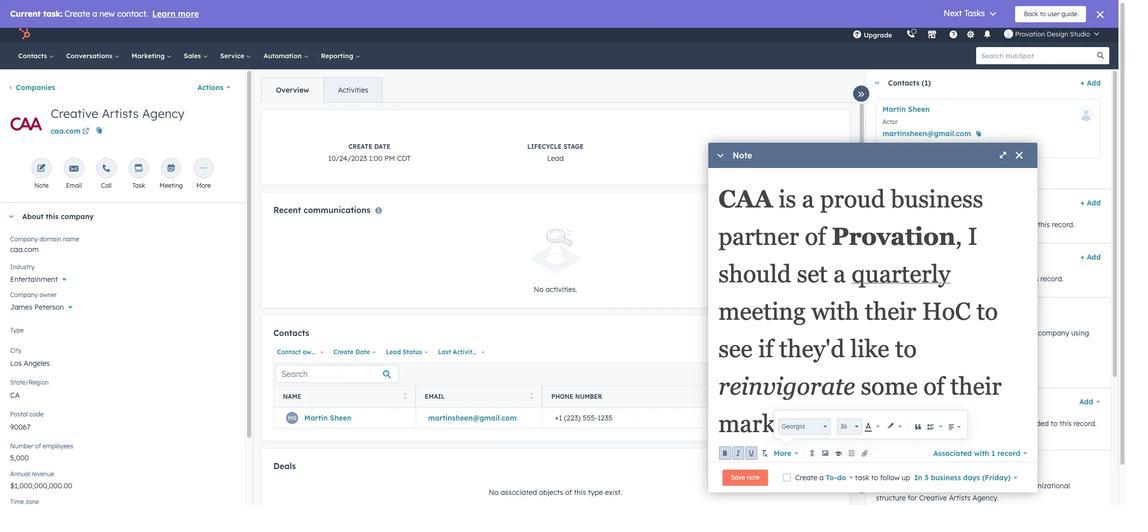 Task type: describe. For each thing, give the bounding box(es) containing it.
reporting
[[321, 52, 355, 60]]

martinsheen@gmail.com for leftmost martinsheen@gmail.com link
[[428, 414, 517, 423]]

create date button
[[330, 346, 378, 359]]

track the customer requests associated with this record.
[[876, 275, 1064, 284]]

requests
[[942, 275, 971, 284]]

sales
[[184, 52, 203, 60]]

reinvigorate
[[719, 373, 855, 401]]

notifications button
[[979, 26, 996, 42]]

calling icon image
[[907, 30, 916, 39]]

0 vertical spatial revenue
[[909, 220, 935, 229]]

lead inside "popup button"
[[386, 348, 401, 356]]

service link
[[214, 42, 258, 69]]

companies link
[[8, 83, 55, 92]]

company for company domain name caa.com
[[10, 236, 38, 243]]

in
[[915, 473, 923, 482]]

provation for provation design studio
[[1016, 30, 1045, 38]]

create a
[[795, 473, 826, 482]]

phone
[[552, 393, 574, 401]]

phone number
[[552, 393, 602, 401]]

add button
[[1073, 392, 1101, 412]]

2 vertical spatial contacts
[[274, 328, 309, 338]]

0 vertical spatial artists
[[102, 106, 139, 121]]

objects
[[539, 488, 563, 497]]

provation design studio button
[[998, 26, 1106, 42]]

associated left 'objects'
[[501, 488, 537, 497]]

creative artists agency
[[51, 106, 185, 121]]

associated inside view associated contacts link
[[896, 166, 934, 175]]

create for create date 10/24/2023 1:00 pm cdt
[[349, 143, 373, 150]]

settings link
[[964, 29, 977, 39]]

Postal code text field
[[10, 417, 235, 437]]

caa.com inside company domain name caa.com
[[10, 245, 39, 254]]

no activities. alert
[[274, 227, 838, 296]]

type
[[588, 488, 603, 497]]

settings image
[[966, 30, 975, 39]]

contact owner
[[277, 348, 321, 356]]

+1 inside +1 (223) 555-1235 button
[[883, 142, 891, 151]]

press to sort. element for name
[[403, 393, 407, 401]]

1 vertical spatial martin sheen
[[304, 414, 352, 423]]

1 horizontal spatial +1 (223) 555-1235
[[883, 142, 944, 151]]

to right task
[[872, 473, 878, 482]]

organizational
[[1022, 482, 1070, 491]]

with inside meeting with their hoc to see if they'd like to
[[812, 298, 859, 326]]

with for collect and track payments associated with this company using hubspot payments.
[[1008, 329, 1022, 338]]

activity for last activity date --
[[726, 143, 757, 150]]

martin sheen link for martinsheen@gmail.com
[[304, 414, 352, 423]]

create for create a
[[795, 473, 818, 482]]

date inside the create date 10/24/2023 1:00 pm cdt
[[374, 143, 391, 150]]

follow
[[880, 473, 900, 482]]

task to follow up
[[853, 473, 913, 482]]

business inside 'popup button'
[[931, 473, 961, 482]]

+ for track the revenue opportunities associated with this record.
[[1081, 199, 1085, 208]]

lead status
[[386, 348, 422, 356]]

recent communications
[[274, 205, 371, 215]]

create date 10/24/2023 1:00 pm cdt
[[328, 143, 411, 163]]

1235 inside button
[[928, 142, 944, 151]]

1 + from the top
[[1081, 79, 1085, 88]]

upgrade
[[864, 31, 892, 39]]

a inside the , i should set a
[[834, 260, 846, 288]]

stage
[[564, 143, 584, 150]]

collect and track payments associated with this company using hubspot payments.
[[876, 329, 1089, 350]]

0 vertical spatial martinsheen@gmail.com link
[[883, 128, 971, 140]]

press to sort. image for email
[[530, 393, 533, 400]]

1 horizontal spatial sheen
[[908, 105, 930, 114]]

record. for track the customer requests associated with this record.
[[1041, 275, 1064, 284]]

related companies button
[[866, 451, 1101, 478]]

industry
[[10, 263, 35, 271]]

to-do button
[[826, 472, 853, 484]]

2 - from the left
[[742, 154, 744, 163]]

caret image for deals (0)
[[874, 202, 880, 204]]

your
[[960, 419, 975, 428]]

3
[[925, 473, 929, 482]]

should
[[719, 260, 791, 288]]

to left your on the right
[[951, 419, 958, 428]]

lead status button
[[382, 346, 431, 359]]

the inside add a parent or child company to track the organizational structure for creative artists agency.
[[1010, 482, 1020, 491]]

expand dialog image
[[999, 152, 1007, 160]]

save
[[731, 474, 745, 481]]

about this company button
[[0, 203, 235, 230]]

the for customer
[[896, 275, 907, 284]]

press to sort. element for phone number
[[824, 393, 828, 401]]

555- inside button
[[912, 142, 928, 151]]

no for no activities.
[[534, 285, 544, 294]]

using
[[1072, 329, 1089, 338]]

associated with 1 record button
[[934, 446, 1028, 461]]

meeting
[[719, 298, 806, 326]]

uploaded
[[1018, 419, 1049, 428]]

agency.
[[973, 494, 999, 503]]

creative inside add a parent or child company to track the organizational structure for creative artists agency.
[[919, 494, 947, 503]]

0 horizontal spatial revenue
[[32, 471, 54, 478]]

track inside collect and track payments associated with this company using hubspot payments.
[[916, 329, 933, 338]]

calling icon button
[[903, 27, 920, 41]]

add inside popup button
[[1080, 398, 1094, 407]]

james peterson button
[[10, 297, 235, 314]]

1 + add from the top
[[1081, 79, 1101, 88]]

customer
[[909, 275, 940, 284]]

studio
[[1070, 30, 1090, 38]]

1 horizontal spatial martin
[[883, 105, 906, 114]]

recent
[[274, 205, 301, 215]]

payments
[[888, 307, 923, 316]]

1 vertical spatial email
[[425, 393, 445, 401]]

see the files attached to your activities or uploaded to this record.
[[876, 419, 1097, 428]]

contacts for contacts (1)
[[888, 79, 920, 88]]

contacts (1)
[[888, 79, 931, 88]]

more image
[[199, 164, 208, 174]]

some of their marketing
[[719, 373, 1008, 438]]

notifications image
[[983, 30, 992, 40]]

actor
[[883, 118, 898, 126]]

0 vertical spatial companies
[[16, 83, 55, 92]]

see
[[876, 419, 889, 428]]

to up collect and track payments associated with this company using hubspot payments.
[[977, 298, 998, 326]]

hubspot link
[[12, 28, 38, 40]]

with for track the customer requests associated with this record.
[[1011, 275, 1025, 284]]

reporting link
[[315, 42, 366, 69]]

0 vertical spatial number
[[575, 393, 602, 401]]

email image
[[69, 164, 79, 174]]

of inside some of their marketing
[[924, 373, 945, 401]]

+ for track the customer requests associated with this record.
[[1081, 253, 1085, 262]]

last for last activity date
[[438, 348, 451, 356]]

number of employees
[[10, 443, 73, 450]]

1
[[992, 449, 996, 458]]

partner
[[719, 223, 799, 251]]

0 horizontal spatial sheen
[[330, 414, 352, 423]]

(223) inside button
[[893, 142, 910, 151]]

some
[[861, 373, 918, 401]]

add button for contacts
[[804, 328, 838, 342]]

do
[[837, 473, 846, 482]]

postal
[[10, 411, 28, 418]]

last activity date button
[[435, 346, 493, 359]]

track the revenue opportunities associated with this record.
[[876, 220, 1075, 229]]

associated for payments
[[970, 329, 1006, 338]]

0 horizontal spatial +1
[[555, 414, 562, 423]]

payments (0) button
[[866, 298, 1097, 325]]

0 horizontal spatial note
[[34, 182, 49, 189]]

Search HubSpot search field
[[977, 47, 1101, 64]]

,
[[956, 223, 962, 251]]

note image
[[37, 164, 46, 174]]

related companies
[[888, 460, 957, 469]]

conversations link
[[60, 42, 126, 69]]

company inside collect and track payments associated with this company using hubspot payments.
[[1038, 329, 1070, 338]]

caa
[[719, 185, 773, 213]]

Number of employees text field
[[10, 449, 235, 465]]

entertainment
[[10, 275, 58, 284]]

collect
[[876, 329, 899, 338]]

status
[[403, 348, 422, 356]]

navigation containing overview
[[261, 77, 383, 103]]

1:00
[[369, 154, 383, 163]]

upgrade image
[[853, 30, 862, 40]]

more inside dropdown button
[[774, 449, 792, 458]]

about this company
[[22, 212, 94, 221]]

1 vertical spatial martin
[[304, 414, 328, 423]]

activities
[[977, 419, 1007, 428]]

james peterson
[[10, 303, 64, 312]]

track inside add a parent or child company to track the organizational structure for creative artists agency.
[[991, 482, 1008, 491]]

caret image for about this company
[[8, 216, 14, 218]]

no for no associated objects of this type exist.
[[489, 488, 499, 497]]

annual revenue
[[10, 471, 54, 478]]

add a parent or child company to track the organizational structure for creative artists agency.
[[876, 482, 1070, 503]]

Annual revenue text field
[[10, 477, 235, 493]]



Task type: vqa. For each thing, say whether or not it's contained in the screenshot.


Task type: locate. For each thing, give the bounding box(es) containing it.
associated for opportunities
[[984, 220, 1020, 229]]

3 + add from the top
[[1081, 253, 1101, 262]]

1 vertical spatial number
[[10, 443, 33, 450]]

a inside is a proud business partner of
[[802, 185, 815, 213]]

contacts link
[[12, 42, 60, 69]]

press to sort. element up georgia popup button
[[824, 393, 828, 401]]

3 press to sort. element from the left
[[824, 393, 828, 401]]

1 vertical spatial track
[[991, 482, 1008, 491]]

1 vertical spatial add button
[[804, 462, 838, 475]]

the right see
[[890, 419, 901, 428]]

navigation
[[261, 77, 383, 103]]

create inside create date popup button
[[334, 348, 354, 356]]

the left the customer at the bottom right
[[896, 275, 907, 284]]

1 horizontal spatial revenue
[[909, 220, 935, 229]]

City text field
[[10, 353, 235, 373]]

+ add button for track the customer requests associated with this record.
[[1081, 251, 1101, 263]]

0 vertical spatial track
[[916, 329, 933, 338]]

minimize dialog image
[[717, 152, 725, 160]]

+ add for track the customer requests associated with this record.
[[1081, 253, 1101, 262]]

quarterly
[[852, 260, 951, 288]]

1 vertical spatial caa.com
[[10, 245, 39, 254]]

+1 down the phone on the bottom
[[555, 414, 562, 423]]

Search search field
[[276, 365, 399, 384]]

company down the about
[[10, 236, 38, 243]]

martin sheen link up actor on the right of page
[[883, 105, 930, 114]]

provation right james peterson image
[[1016, 30, 1045, 38]]

of right 'objects'
[[565, 488, 572, 497]]

0 vertical spatial business
[[891, 185, 984, 213]]

lead inside lifecycle stage lead
[[547, 154, 564, 163]]

meeting
[[160, 182, 183, 189]]

deals for deals
[[274, 461, 296, 471]]

associated inside collect and track payments associated with this company using hubspot payments.
[[970, 329, 1006, 338]]

opportunities
[[937, 220, 982, 229]]

0 horizontal spatial lead
[[386, 348, 401, 356]]

track
[[876, 220, 894, 229], [876, 275, 894, 284]]

1 vertical spatial +1 (223) 555-1235
[[555, 414, 613, 423]]

0 vertical spatial provation
[[1016, 30, 1045, 38]]

3 press to sort. image from the left
[[824, 393, 828, 400]]

business right 3
[[931, 473, 961, 482]]

deals
[[888, 199, 908, 208], [274, 461, 296, 471]]

creative down child
[[919, 494, 947, 503]]

marketing link
[[126, 42, 178, 69]]

owner right contact
[[303, 348, 321, 356]]

sheen down search search box
[[330, 414, 352, 423]]

1235 down phone number
[[598, 414, 613, 423]]

with inside popup button
[[974, 449, 990, 458]]

georgia button
[[778, 419, 831, 435]]

0 vertical spatial creative
[[51, 106, 98, 121]]

press to sort. element down lead status "popup button"
[[403, 393, 407, 401]]

company up agency.
[[949, 482, 980, 491]]

(1)
[[922, 79, 931, 88]]

1 horizontal spatial no
[[534, 285, 544, 294]]

task image
[[134, 164, 143, 174]]

Time zone text field
[[10, 504, 235, 505]]

2 add button from the top
[[804, 462, 838, 475]]

0 horizontal spatial more
[[196, 182, 211, 189]]

company up james at the left of page
[[10, 291, 38, 299]]

link opens in a new window image
[[82, 126, 89, 138], [82, 128, 89, 136]]

1 horizontal spatial company
[[949, 482, 980, 491]]

company inside dropdown button
[[61, 212, 94, 221]]

1 vertical spatial owner
[[303, 348, 321, 356]]

the left organizational
[[1010, 482, 1020, 491]]

martin up actor on the right of page
[[883, 105, 906, 114]]

1 vertical spatial contacts
[[888, 79, 920, 88]]

press to sort. element
[[403, 393, 407, 401], [530, 393, 533, 401], [824, 393, 828, 401]]

track for track the revenue opportunities associated with this record.
[[876, 220, 894, 229]]

1 vertical spatial create
[[334, 348, 354, 356]]

36 button
[[837, 419, 863, 435]]

1 - from the left
[[739, 154, 742, 163]]

0 horizontal spatial or
[[922, 482, 929, 491]]

their inside meeting with their hoc to see if they'd like to
[[865, 298, 917, 326]]

their for with
[[865, 298, 917, 326]]

(0) down view associated contacts link
[[910, 199, 920, 208]]

a for create
[[820, 473, 824, 482]]

group
[[925, 420, 946, 434]]

caret image inside contacts (1) dropdown button
[[874, 82, 880, 84]]

more down georgia at the right bottom of the page
[[774, 449, 792, 458]]

postal code
[[10, 411, 44, 418]]

0 horizontal spatial +1 (223) 555-1235
[[555, 414, 613, 423]]

last up minimize dialog "image"
[[708, 143, 724, 150]]

0 vertical spatial company
[[61, 212, 94, 221]]

10/24/2023
[[328, 154, 367, 163]]

their up "collect" at right bottom
[[865, 298, 917, 326]]

1 horizontal spatial press to sort. element
[[530, 393, 533, 401]]

1 horizontal spatial email
[[425, 393, 445, 401]]

marketplaces image
[[928, 30, 937, 40]]

task
[[132, 182, 145, 189]]

555- down phone number
[[583, 414, 598, 423]]

caret image for payments (0)
[[874, 310, 880, 313]]

no inside no activities. alert
[[534, 285, 544, 294]]

1 vertical spatial provation
[[832, 223, 956, 251]]

to inside add a parent or child company to track the organizational structure for creative artists agency.
[[982, 482, 989, 491]]

1 horizontal spatial their
[[951, 373, 1002, 401]]

track down 'deals (0)'
[[876, 220, 894, 229]]

martin sheen up actor on the right of page
[[883, 105, 930, 114]]

0 horizontal spatial 1235
[[598, 414, 613, 423]]

(0) for deals (0)
[[910, 199, 920, 208]]

1 company from the top
[[10, 236, 38, 243]]

of up the set
[[805, 223, 826, 251]]

this
[[46, 212, 59, 221], [1038, 220, 1050, 229], [1027, 275, 1039, 284], [1024, 329, 1036, 338], [1060, 419, 1072, 428], [574, 488, 586, 497]]

a for is
[[802, 185, 815, 213]]

business inside is a proud business partner of
[[891, 185, 984, 213]]

contact
[[277, 348, 301, 356]]

a up 'structure'
[[892, 482, 896, 491]]

contacts for contacts link
[[18, 52, 49, 60]]

(0) right payments
[[926, 307, 936, 316]]

deals for deals (0)
[[888, 199, 908, 208]]

1 horizontal spatial 555-
[[912, 142, 928, 151]]

(0) for payments (0)
[[926, 307, 936, 316]]

0 horizontal spatial (223)
[[564, 414, 581, 423]]

+1 (223) 555-1235 down phone number
[[555, 414, 613, 423]]

communications
[[304, 205, 371, 215]]

artists inside add a parent or child company to track the organizational structure for creative artists agency.
[[949, 494, 971, 503]]

conversations
[[66, 52, 114, 60]]

date inside last activity date --
[[759, 143, 775, 150]]

revenue down 'deals (0)'
[[909, 220, 935, 229]]

for
[[908, 494, 917, 503]]

revenue right annual
[[32, 471, 54, 478]]

1 vertical spatial activity
[[453, 348, 476, 356]]

+1 (223) 555-1235 up view associated contacts link
[[883, 142, 944, 151]]

1 horizontal spatial contacts
[[274, 328, 309, 338]]

of inside is a proud business partner of
[[805, 223, 826, 251]]

about
[[22, 212, 44, 221]]

2 track from the top
[[876, 275, 894, 284]]

contacts down hubspot link
[[18, 52, 49, 60]]

payments
[[935, 329, 968, 338]]

+ add button for track the revenue opportunities associated with this record.
[[1081, 197, 1101, 209]]

help image
[[949, 30, 958, 40]]

caa.com link
[[51, 123, 91, 138]]

1 link opens in a new window image from the top
[[82, 126, 89, 138]]

0 vertical spatial their
[[865, 298, 917, 326]]

1 caret image from the top
[[874, 82, 880, 84]]

exist.
[[605, 488, 622, 497]]

owner inside popup button
[[303, 348, 321, 356]]

artists
[[102, 106, 139, 121], [949, 494, 971, 503]]

a for add
[[892, 482, 896, 491]]

2 horizontal spatial company
[[1038, 329, 1070, 338]]

track up payments.
[[916, 329, 933, 338]]

1 horizontal spatial creative
[[919, 494, 947, 503]]

sheen down (1)
[[908, 105, 930, 114]]

State/Region text field
[[10, 385, 235, 405]]

0 vertical spatial caa.com
[[51, 127, 81, 136]]

0 vertical spatial (0)
[[910, 199, 920, 208]]

0 vertical spatial more
[[196, 182, 211, 189]]

1 vertical spatial record.
[[1041, 275, 1064, 284]]

note right minimize dialog "image"
[[733, 150, 752, 161]]

actions
[[198, 83, 223, 92]]

1 vertical spatial companies
[[918, 460, 957, 469]]

0 vertical spatial activity
[[726, 143, 757, 150]]

caret image for contacts (1)
[[874, 82, 880, 84]]

or inside add a parent or child company to track the organizational structure for creative artists agency.
[[922, 482, 929, 491]]

contact owner button
[[274, 346, 326, 359]]

contacts
[[936, 166, 966, 175]]

0 vertical spatial deals
[[888, 199, 908, 208]]

owner for contact owner
[[303, 348, 321, 356]]

associated down payments (0) dropdown button
[[970, 329, 1006, 338]]

0 vertical spatial last
[[708, 143, 724, 150]]

press to sort. image down lead status "popup button"
[[403, 393, 407, 400]]

companies up 3
[[918, 460, 957, 469]]

+ add for track the revenue opportunities associated with this record.
[[1081, 199, 1101, 208]]

caa.com up email image
[[51, 127, 81, 136]]

1 press to sort. element from the left
[[403, 393, 407, 401]]

2 + add from the top
[[1081, 199, 1101, 208]]

the for revenue
[[896, 220, 907, 229]]

2 link opens in a new window image from the top
[[82, 128, 89, 136]]

1 horizontal spatial note
[[733, 150, 752, 161]]

business down the contacts
[[891, 185, 984, 213]]

owner
[[40, 291, 57, 299], [303, 348, 321, 356]]

proud
[[820, 185, 885, 213]]

0 vertical spatial caret image
[[874, 202, 880, 204]]

companies inside dropdown button
[[918, 460, 957, 469]]

companies down contacts link
[[16, 83, 55, 92]]

this inside dropdown button
[[46, 212, 59, 221]]

automation link
[[258, 42, 315, 69]]

associated down +1 (223) 555-1235 button
[[896, 166, 934, 175]]

associated with 1 record
[[934, 449, 1021, 458]]

press to sort. element for email
[[530, 393, 533, 401]]

a left to-
[[820, 473, 824, 482]]

0 horizontal spatial email
[[66, 182, 82, 189]]

activity inside popup button
[[453, 348, 476, 356]]

in 3 business days (friday) button
[[915, 472, 1018, 484]]

call image
[[102, 164, 111, 174]]

caret image left contacts (1)
[[874, 82, 880, 84]]

menu containing provation design studio
[[846, 26, 1107, 42]]

0 horizontal spatial martin sheen
[[304, 414, 352, 423]]

meeting image
[[167, 164, 176, 174]]

annual
[[10, 471, 30, 478]]

1 vertical spatial martinsheen@gmail.com link
[[428, 414, 517, 423]]

0 vertical spatial lead
[[547, 154, 564, 163]]

agency
[[142, 106, 185, 121]]

record. for track the revenue opportunities associated with this record.
[[1052, 220, 1075, 229]]

0 horizontal spatial creative
[[51, 106, 98, 121]]

james peterson image
[[1004, 29, 1014, 38]]

entertainment button
[[10, 269, 235, 286]]

name
[[283, 393, 301, 401]]

0 vertical spatial or
[[1009, 419, 1016, 428]]

create date
[[334, 348, 370, 356]]

1 horizontal spatial (0)
[[926, 307, 936, 316]]

contacts inside dropdown button
[[888, 79, 920, 88]]

create up search search box
[[334, 348, 354, 356]]

1 horizontal spatial track
[[991, 482, 1008, 491]]

company left "using"
[[1038, 329, 1070, 338]]

more
[[196, 182, 211, 189], [774, 449, 792, 458]]

lead left status
[[386, 348, 401, 356]]

1 horizontal spatial or
[[1009, 419, 1016, 428]]

add inside add a parent or child company to track the organizational structure for creative artists agency.
[[876, 482, 890, 491]]

2 vertical spatial record.
[[1074, 419, 1097, 428]]

a inside add a parent or child company to track the organizational structure for creative artists agency.
[[892, 482, 896, 491]]

add
[[1087, 79, 1101, 88], [1087, 199, 1101, 208], [1087, 253, 1101, 262], [820, 331, 831, 339], [1080, 398, 1094, 407], [820, 464, 831, 472], [876, 482, 890, 491]]

days
[[964, 473, 980, 482]]

1 horizontal spatial lead
[[547, 154, 564, 163]]

to up agency.
[[982, 482, 989, 491]]

1 horizontal spatial deals
[[888, 199, 908, 208]]

create inside the create date 10/24/2023 1:00 pm cdt
[[349, 143, 373, 150]]

menu item
[[900, 26, 902, 42]]

their inside some of their marketing
[[951, 373, 1002, 401]]

1 vertical spatial company
[[1038, 329, 1070, 338]]

0 horizontal spatial martinsheen@gmail.com link
[[428, 414, 517, 423]]

more button
[[772, 446, 801, 461]]

georgia
[[782, 423, 805, 431]]

or right activities
[[1009, 419, 1016, 428]]

this inside collect and track payments associated with this company using hubspot payments.
[[1024, 329, 1036, 338]]

view associated contacts link
[[876, 165, 966, 177]]

martin sheen
[[883, 105, 930, 114], [304, 414, 352, 423]]

the for files
[[890, 419, 901, 428]]

design
[[1047, 30, 1069, 38]]

track up agency.
[[991, 482, 1008, 491]]

0 horizontal spatial company
[[61, 212, 94, 221]]

caret image left 'deals (0)'
[[874, 202, 880, 204]]

email
[[66, 182, 82, 189], [425, 393, 445, 401]]

and
[[901, 329, 914, 338]]

last for last activity date --
[[708, 143, 724, 150]]

1 horizontal spatial companies
[[918, 460, 957, 469]]

1235
[[928, 142, 944, 151], [598, 414, 613, 423]]

search image
[[1098, 52, 1105, 59]]

(223) down phone number
[[564, 414, 581, 423]]

sales link
[[178, 42, 214, 69]]

3 + from the top
[[1081, 253, 1085, 262]]

caret image inside deals (0) dropdown button
[[874, 202, 880, 204]]

martin down search search box
[[304, 414, 328, 423]]

cdt
[[397, 154, 411, 163]]

company
[[61, 212, 94, 221], [1038, 329, 1070, 338], [949, 482, 980, 491]]

note
[[747, 474, 760, 481]]

2 vertical spatial + add
[[1081, 253, 1101, 262]]

press to sort. image for name
[[403, 393, 407, 400]]

2 vertical spatial +
[[1081, 253, 1085, 262]]

+
[[1081, 79, 1085, 88], [1081, 199, 1085, 208], [1081, 253, 1085, 262]]

0 vertical spatial sheen
[[908, 105, 930, 114]]

555- up view associated contacts link
[[912, 142, 928, 151]]

press to sort. image
[[403, 393, 407, 400], [530, 393, 533, 400], [824, 393, 828, 400]]

(223) down actor on the right of page
[[893, 142, 910, 151]]

record
[[998, 449, 1021, 458]]

caret image
[[874, 202, 880, 204], [8, 216, 14, 218]]

caa.com up industry
[[10, 245, 39, 254]]

last right status
[[438, 348, 451, 356]]

provation for provation
[[832, 223, 956, 251]]

to
[[977, 298, 998, 326], [896, 335, 917, 363], [951, 419, 958, 428], [1051, 419, 1058, 428], [872, 473, 878, 482], [982, 482, 989, 491]]

the down 'deals (0)'
[[896, 220, 907, 229]]

1 horizontal spatial martin sheen
[[883, 105, 930, 114]]

martin sheen link down search search box
[[304, 414, 352, 423]]

company inside add a parent or child company to track the organizational structure for creative artists agency.
[[949, 482, 980, 491]]

marketing
[[719, 410, 829, 438]]

add button for deals
[[804, 462, 838, 475]]

save note
[[731, 474, 760, 481]]

3 + add button from the top
[[1081, 251, 1101, 263]]

0 horizontal spatial press to sort. image
[[403, 393, 407, 400]]

1 track from the top
[[876, 220, 894, 229]]

caret image inside payments (0) dropdown button
[[874, 310, 880, 313]]

contacts left (1)
[[888, 79, 920, 88]]

artists left agency
[[102, 106, 139, 121]]

artists down in 3 business days (friday)
[[949, 494, 971, 503]]

associated right 'i'
[[984, 220, 1020, 229]]

2 + from the top
[[1081, 199, 1085, 208]]

-
[[739, 154, 742, 163], [742, 154, 744, 163]]

creative up 'caa.com' link
[[51, 106, 98, 121]]

2 caret image from the top
[[874, 310, 880, 313]]

press to sort. image up georgia popup button
[[824, 393, 828, 400]]

or left child
[[922, 482, 929, 491]]

last inside last activity date --
[[708, 143, 724, 150]]

company for company owner
[[10, 291, 38, 299]]

record.
[[1052, 220, 1075, 229], [1041, 275, 1064, 284], [1074, 419, 1097, 428]]

0 horizontal spatial track
[[916, 329, 933, 338]]

activity inside last activity date --
[[726, 143, 757, 150]]

number right the phone on the bottom
[[575, 393, 602, 401]]

caret image
[[874, 82, 880, 84], [874, 310, 880, 313]]

menu
[[846, 26, 1107, 42]]

caret image inside about this company dropdown button
[[8, 216, 14, 218]]

a right is
[[802, 185, 815, 213]]

press to sort. image for phone number
[[824, 393, 828, 400]]

0 vertical spatial +1
[[883, 142, 891, 151]]

1 vertical spatial artists
[[949, 494, 971, 503]]

(223)
[[893, 142, 910, 151], [564, 414, 581, 423]]

track for track the customer requests associated with this record.
[[876, 275, 894, 284]]

1 + add button from the top
[[1081, 77, 1101, 89]]

2 company from the top
[[10, 291, 38, 299]]

1 vertical spatial + add
[[1081, 199, 1101, 208]]

1 horizontal spatial last
[[708, 143, 724, 150]]

companies
[[16, 83, 55, 92], [918, 460, 957, 469]]

1 press to sort. image from the left
[[403, 393, 407, 400]]

0 horizontal spatial their
[[865, 298, 917, 326]]

contacts up contact
[[274, 328, 309, 338]]

of up attached
[[924, 373, 945, 401]]

caret image up "collect" at right bottom
[[874, 310, 880, 313]]

1 vertical spatial 1235
[[598, 414, 613, 423]]

create left to-
[[795, 473, 818, 482]]

1 add button from the top
[[804, 328, 838, 342]]

1 horizontal spatial +1
[[883, 142, 891, 151]]

associated for requests
[[973, 275, 1009, 284]]

press to sort. element left the phone on the bottom
[[530, 393, 533, 401]]

provation inside popup button
[[1016, 30, 1045, 38]]

activities.
[[546, 285, 577, 294]]

their
[[865, 298, 917, 326], [951, 373, 1002, 401]]

1 horizontal spatial 1235
[[928, 142, 944, 151]]

provation
[[1016, 30, 1045, 38], [832, 223, 956, 251]]

+1
[[883, 142, 891, 151], [555, 414, 562, 423]]

owner up peterson
[[40, 291, 57, 299]]

their up your on the right
[[951, 373, 1002, 401]]

up
[[902, 473, 911, 482]]

0 vertical spatial martin
[[883, 105, 906, 114]]

1 horizontal spatial caa.com
[[51, 127, 81, 136]]

help button
[[945, 26, 962, 42]]

with for track the revenue opportunities associated with this record.
[[1022, 220, 1036, 229]]

caret image left the about
[[8, 216, 14, 218]]

2 press to sort. image from the left
[[530, 393, 533, 400]]

last inside popup button
[[438, 348, 451, 356]]

close dialog image
[[1016, 152, 1024, 160]]

note down note image on the top of the page
[[34, 182, 49, 189]]

deals (0) button
[[866, 189, 1077, 217]]

1 vertical spatial revenue
[[32, 471, 54, 478]]

company up name
[[61, 212, 94, 221]]

press to sort. image left the phone on the bottom
[[530, 393, 533, 400]]

2 vertical spatial + add button
[[1081, 251, 1101, 263]]

1 vertical spatial martinsheen@gmail.com
[[428, 414, 517, 423]]

1 horizontal spatial owner
[[303, 348, 321, 356]]

company inside company domain name caa.com
[[10, 236, 38, 243]]

0 horizontal spatial press to sort. element
[[403, 393, 407, 401]]

0 vertical spatial (223)
[[893, 142, 910, 151]]

to right like
[[896, 335, 917, 363]]

activity for last activity date
[[453, 348, 476, 356]]

martinsheen@gmail.com for top martinsheen@gmail.com link
[[883, 129, 971, 138]]

0 vertical spatial owner
[[40, 291, 57, 299]]

to right uploaded at the bottom right of page
[[1051, 419, 1058, 428]]

martin sheen down search search box
[[304, 414, 352, 423]]

0 horizontal spatial caa.com
[[10, 245, 39, 254]]

number up annual
[[10, 443, 33, 450]]

martin sheen link for view associated contacts
[[883, 105, 930, 114]]

2 vertical spatial company
[[949, 482, 980, 491]]

deals inside dropdown button
[[888, 199, 908, 208]]

1 horizontal spatial number
[[575, 393, 602, 401]]

activities
[[338, 86, 368, 95]]

like
[[851, 335, 890, 363]]

provation down 'deals (0)'
[[832, 223, 956, 251]]

attachments button
[[866, 388, 1069, 416]]

owner for company owner
[[40, 291, 57, 299]]

of left employees
[[35, 443, 41, 450]]

track up payments
[[876, 275, 894, 284]]

2 + add button from the top
[[1081, 197, 1101, 209]]

2 press to sort. element from the left
[[530, 393, 533, 401]]

555-
[[912, 142, 928, 151], [583, 414, 598, 423]]

associated up payments (0) dropdown button
[[973, 275, 1009, 284]]

lead down lifecycle
[[547, 154, 564, 163]]

view
[[876, 166, 893, 175]]

create for create date
[[334, 348, 354, 356]]

no
[[534, 285, 544, 294], [489, 488, 499, 497]]

0 vertical spatial 1235
[[928, 142, 944, 151]]

1 horizontal spatial activity
[[726, 143, 757, 150]]

+1 up view
[[883, 142, 891, 151]]

of
[[805, 223, 826, 251], [924, 373, 945, 401], [35, 443, 41, 450], [565, 488, 572, 497]]

james
[[10, 303, 32, 312]]

1 vertical spatial 555-
[[583, 414, 598, 423]]

related
[[888, 460, 915, 469]]

1 vertical spatial note
[[34, 182, 49, 189]]

a right the set
[[834, 260, 846, 288]]

1235 up view associated contacts link
[[928, 142, 944, 151]]

0 horizontal spatial no
[[489, 488, 499, 497]]

create up 10/24/2023
[[349, 143, 373, 150]]

0 horizontal spatial contacts
[[18, 52, 49, 60]]

hubspot image
[[18, 28, 30, 40]]

with inside collect and track payments associated with this company using hubspot payments.
[[1008, 329, 1022, 338]]

peterson
[[34, 303, 64, 312]]

0 vertical spatial no
[[534, 285, 544, 294]]

1 vertical spatial (0)
[[926, 307, 936, 316]]

their for of
[[951, 373, 1002, 401]]

more down more icon
[[196, 182, 211, 189]]



